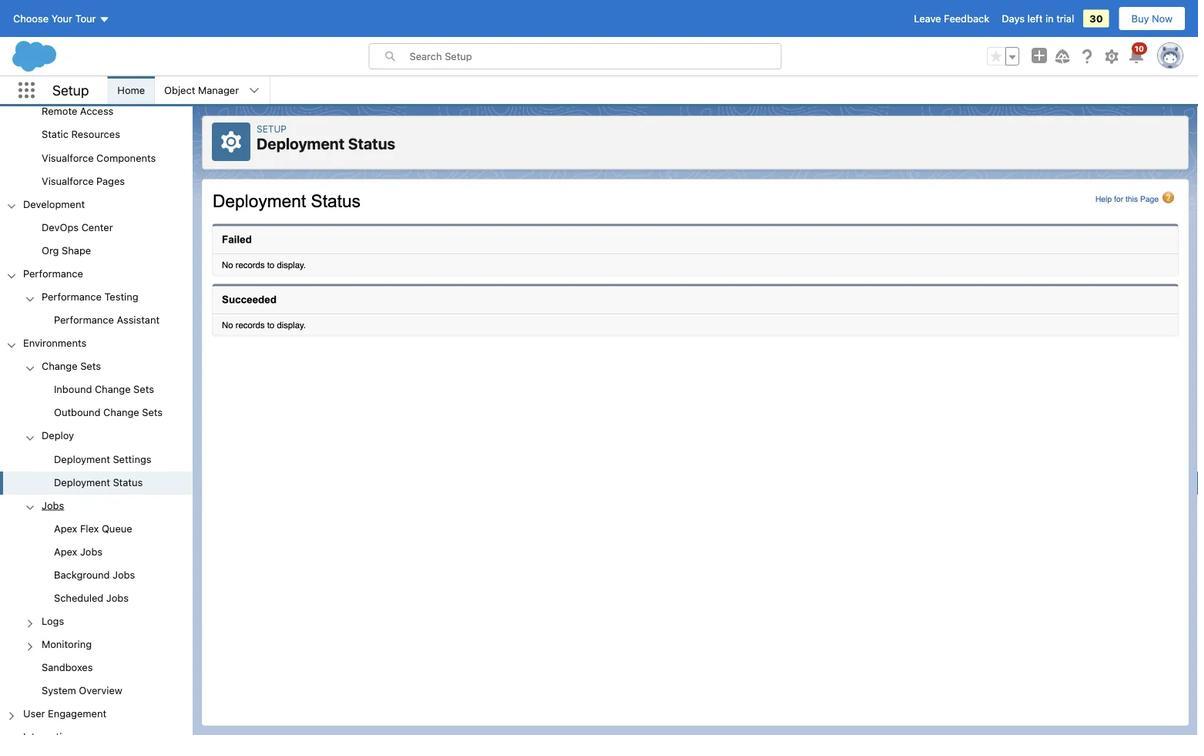 Task type: vqa. For each thing, say whether or not it's contained in the screenshot.
Custom Settings link at the left of page
no



Task type: locate. For each thing, give the bounding box(es) containing it.
2 vertical spatial performance
[[54, 314, 114, 325]]

1 vertical spatial sets
[[133, 383, 154, 395]]

development tree item
[[0, 193, 193, 263]]

shape
[[62, 244, 91, 256]]

trial
[[1057, 13, 1074, 24]]

1 vertical spatial deployment
[[54, 453, 110, 465]]

jobs for background
[[113, 569, 135, 580]]

apex flex queue
[[54, 523, 132, 534]]

1 vertical spatial visualforce
[[42, 175, 94, 186]]

0 vertical spatial deployment
[[257, 134, 345, 153]]

change for inbound
[[95, 383, 131, 395]]

setup deployment status
[[257, 123, 395, 153]]

background jobs
[[54, 569, 135, 580]]

2 vertical spatial deployment
[[54, 476, 110, 488]]

remote
[[42, 105, 77, 117]]

deployment
[[257, 134, 345, 153], [54, 453, 110, 465], [54, 476, 110, 488]]

2 visualforce from the top
[[42, 175, 94, 186]]

deployment inside "deployment status" 'link'
[[54, 476, 110, 488]]

jobs
[[42, 499, 64, 511], [80, 546, 103, 557], [113, 569, 135, 580], [106, 592, 129, 604]]

visualforce components link
[[42, 152, 156, 166]]

performance tree item
[[0, 263, 193, 332]]

user engagement link
[[23, 708, 106, 722]]

apex left flex
[[54, 523, 77, 534]]

group for development
[[0, 217, 193, 263]]

sets up settings
[[142, 407, 163, 418]]

1 vertical spatial status
[[113, 476, 143, 488]]

1 vertical spatial setup
[[257, 123, 287, 134]]

setup
[[52, 82, 89, 98], [257, 123, 287, 134]]

setup link
[[257, 123, 287, 134]]

deployment down setup link
[[257, 134, 345, 153]]

jobs up apex flex queue at the bottom of the page
[[42, 499, 64, 511]]

performance down the org
[[23, 268, 83, 279]]

performance link
[[23, 268, 83, 281]]

deployment up deployment status "tree item"
[[54, 453, 110, 465]]

group containing remote access
[[0, 0, 193, 193]]

performance for performance testing
[[42, 291, 102, 302]]

days
[[1002, 13, 1025, 24]]

choose
[[13, 13, 49, 24]]

group
[[0, 0, 193, 193], [987, 47, 1020, 66], [0, 217, 193, 263], [0, 356, 193, 703], [0, 379, 193, 425], [0, 448, 193, 495], [0, 518, 193, 611]]

group containing devops center
[[0, 217, 193, 263]]

feedback
[[944, 13, 990, 24]]

change down inbound change sets link
[[103, 407, 139, 418]]

status inside setup deployment status
[[348, 134, 395, 153]]

deployment settings
[[54, 453, 151, 465]]

jobs up 'scheduled jobs'
[[113, 569, 135, 580]]

components
[[96, 152, 156, 163]]

group containing inbound change sets
[[0, 379, 193, 425]]

2 vertical spatial sets
[[142, 407, 163, 418]]

deployment inside deployment settings link
[[54, 453, 110, 465]]

performance testing
[[42, 291, 138, 302]]

flex
[[80, 523, 99, 534]]

performance
[[23, 268, 83, 279], [42, 291, 102, 302], [54, 314, 114, 325]]

deploy tree item
[[0, 425, 193, 495]]

inbound
[[54, 383, 92, 395]]

group for environments
[[0, 356, 193, 703]]

settings
[[113, 453, 151, 465]]

performance testing link
[[42, 291, 138, 305]]

sandboxes
[[42, 662, 93, 673]]

0 vertical spatial status
[[348, 134, 395, 153]]

apex jobs
[[54, 546, 103, 557]]

outbound
[[54, 407, 101, 418]]

visualforce up development
[[42, 175, 94, 186]]

sets
[[80, 360, 101, 372], [133, 383, 154, 395], [142, 407, 163, 418]]

0 vertical spatial visualforce
[[42, 152, 94, 163]]

group containing deployment settings
[[0, 448, 193, 495]]

0 horizontal spatial status
[[113, 476, 143, 488]]

object
[[164, 84, 195, 96]]

deployment down deployment settings link
[[54, 476, 110, 488]]

days left in trial
[[1002, 13, 1074, 24]]

group containing apex flex queue
[[0, 518, 193, 611]]

change sets tree item
[[0, 356, 193, 425]]

home link
[[108, 76, 154, 104]]

1 vertical spatial apex
[[54, 546, 77, 557]]

group for deploy
[[0, 448, 193, 495]]

group containing change sets
[[0, 356, 193, 703]]

queue
[[102, 523, 132, 534]]

visualforce
[[42, 152, 94, 163], [42, 175, 94, 186]]

0 horizontal spatial setup
[[52, 82, 89, 98]]

visualforce down static resources link
[[42, 152, 94, 163]]

change up outbound change sets
[[95, 383, 131, 395]]

sets up outbound change sets
[[133, 383, 154, 395]]

0 vertical spatial performance
[[23, 268, 83, 279]]

0 vertical spatial change
[[42, 360, 78, 372]]

visualforce pages
[[42, 175, 125, 186]]

sets up inbound change sets in the bottom of the page
[[80, 360, 101, 372]]

apex inside "link"
[[54, 546, 77, 557]]

deployment status tree item
[[0, 472, 193, 495]]

visualforce components
[[42, 152, 156, 163]]

setup for setup
[[52, 82, 89, 98]]

object manager link
[[155, 76, 248, 104]]

setup inside setup deployment status
[[257, 123, 287, 134]]

1 vertical spatial change
[[95, 383, 131, 395]]

apex
[[54, 523, 77, 534], [54, 546, 77, 557]]

0 vertical spatial setup
[[52, 82, 89, 98]]

object manager
[[164, 84, 239, 96]]

2 apex from the top
[[54, 546, 77, 557]]

environments
[[23, 337, 86, 349]]

change
[[42, 360, 78, 372], [95, 383, 131, 395], [103, 407, 139, 418]]

0 vertical spatial sets
[[80, 360, 101, 372]]

remote access link
[[42, 105, 113, 119]]

jobs inside "link"
[[80, 546, 103, 557]]

remote access
[[42, 105, 113, 117]]

1 horizontal spatial status
[[348, 134, 395, 153]]

testing
[[104, 291, 138, 302]]

leave feedback link
[[914, 13, 990, 24]]

status
[[348, 134, 395, 153], [113, 476, 143, 488]]

jobs tree item
[[0, 495, 193, 611]]

background jobs link
[[54, 569, 135, 583]]

setup for setup deployment status
[[257, 123, 287, 134]]

apex up background
[[54, 546, 77, 557]]

change down environments link
[[42, 360, 78, 372]]

sets for inbound change sets
[[133, 383, 154, 395]]

visualforce for visualforce pages
[[42, 175, 94, 186]]

2 vertical spatial change
[[103, 407, 139, 418]]

1 horizontal spatial setup
[[257, 123, 287, 134]]

performance down performance testing "link"
[[54, 314, 114, 325]]

deployment for deployment status
[[54, 476, 110, 488]]

performance down performance link
[[42, 291, 102, 302]]

overview
[[79, 685, 122, 696]]

0 vertical spatial apex
[[54, 523, 77, 534]]

monitoring link
[[42, 638, 92, 652]]

pages
[[96, 175, 125, 186]]

jobs for scheduled
[[106, 592, 129, 604]]

performance for performance link
[[23, 268, 83, 279]]

choose your tour
[[13, 13, 96, 24]]

jobs down background jobs link
[[106, 592, 129, 604]]

1 vertical spatial performance
[[42, 291, 102, 302]]

jobs down "apex flex queue" link
[[80, 546, 103, 557]]

performance inside "link"
[[42, 291, 102, 302]]

1 visualforce from the top
[[42, 152, 94, 163]]

1 apex from the top
[[54, 523, 77, 534]]

performance assistant
[[54, 314, 160, 325]]

system overview link
[[42, 685, 122, 699]]

engagement
[[48, 708, 106, 719]]



Task type: describe. For each thing, give the bounding box(es) containing it.
deployment status link
[[54, 476, 143, 490]]

development
[[23, 198, 85, 210]]

static resources link
[[42, 128, 120, 142]]

deploy
[[42, 430, 74, 441]]

change for outbound
[[103, 407, 139, 418]]

logs
[[42, 615, 64, 627]]

tour
[[75, 13, 96, 24]]

performance testing tree item
[[0, 286, 193, 332]]

inbound change sets
[[54, 383, 154, 395]]

leave
[[914, 13, 941, 24]]

scheduled jobs link
[[54, 592, 129, 606]]

visualforce pages link
[[42, 175, 125, 189]]

buy
[[1132, 13, 1149, 24]]

environments tree item
[[0, 332, 193, 703]]

10
[[1135, 44, 1144, 53]]

group for change sets
[[0, 379, 193, 425]]

org shape link
[[42, 244, 91, 258]]

performance assistant link
[[54, 314, 160, 328]]

visualforce for visualforce components
[[42, 152, 94, 163]]

environments link
[[23, 337, 86, 351]]

system overview
[[42, 685, 122, 696]]

user engagement
[[23, 708, 106, 719]]

buy now button
[[1119, 6, 1186, 31]]

org shape
[[42, 244, 91, 256]]

devops center
[[42, 221, 113, 233]]

home
[[117, 84, 145, 96]]

logs link
[[42, 615, 64, 629]]

your
[[51, 13, 72, 24]]

deployment inside setup deployment status
[[257, 134, 345, 153]]

jobs link
[[42, 499, 64, 513]]

center
[[81, 221, 113, 233]]

inbound change sets link
[[54, 383, 154, 397]]

change sets link
[[42, 360, 101, 374]]

devops center link
[[42, 221, 113, 235]]

status inside 'link'
[[113, 476, 143, 488]]

sets for outbound change sets
[[142, 407, 163, 418]]

resources
[[71, 128, 120, 140]]

user
[[23, 708, 45, 719]]

org
[[42, 244, 59, 256]]

left
[[1028, 13, 1043, 24]]

in
[[1046, 13, 1054, 24]]

devops
[[42, 221, 79, 233]]

buy now
[[1132, 13, 1173, 24]]

leave feedback
[[914, 13, 990, 24]]

outbound change sets link
[[54, 407, 163, 421]]

assistant
[[117, 314, 160, 325]]

change sets
[[42, 360, 101, 372]]

group for jobs
[[0, 518, 193, 611]]

choose your tour button
[[12, 6, 111, 31]]

apex for apex jobs
[[54, 546, 77, 557]]

apex flex queue link
[[54, 523, 132, 536]]

performance for performance assistant
[[54, 314, 114, 325]]

10 button
[[1127, 42, 1147, 66]]

static
[[42, 128, 69, 140]]

monitoring
[[42, 638, 92, 650]]

deployment status
[[54, 476, 143, 488]]

deployment settings link
[[54, 453, 151, 467]]

apex for apex flex queue
[[54, 523, 77, 534]]

system
[[42, 685, 76, 696]]

apex jobs link
[[54, 546, 103, 560]]

background
[[54, 569, 110, 580]]

manager
[[198, 84, 239, 96]]

deployment for deployment settings
[[54, 453, 110, 465]]

sandboxes link
[[42, 662, 93, 676]]

access
[[80, 105, 113, 117]]

scheduled
[[54, 592, 103, 604]]

Search Setup text field
[[410, 44, 781, 69]]

scheduled jobs
[[54, 592, 129, 604]]

outbound change sets
[[54, 407, 163, 418]]

deploy link
[[42, 430, 74, 444]]

static resources
[[42, 128, 120, 140]]

now
[[1152, 13, 1173, 24]]

jobs for apex
[[80, 546, 103, 557]]

development link
[[23, 198, 85, 212]]



